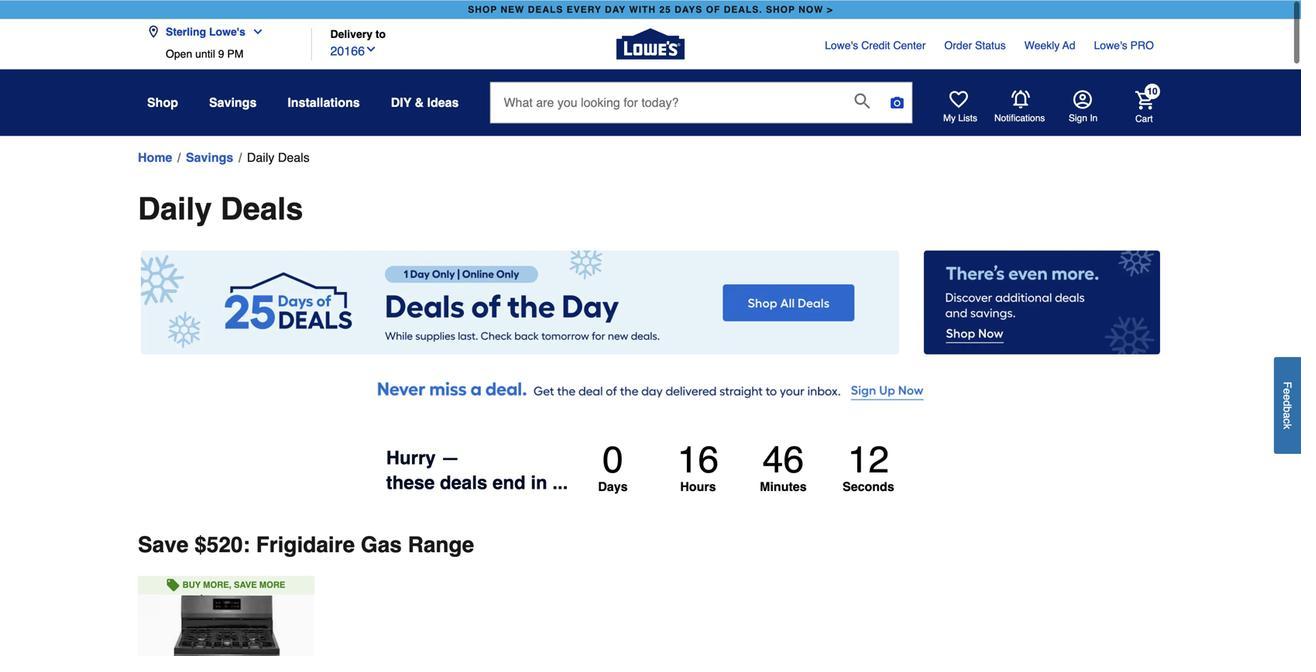 Task type: vqa. For each thing, say whether or not it's contained in the screenshot.
"Lowe's" associated with Lowe's PRO
yes



Task type: describe. For each thing, give the bounding box(es) containing it.
order status
[[945, 39, 1006, 51]]

daily deals link
[[247, 148, 310, 167]]

pm
[[227, 47, 244, 60]]

lowe's credit center
[[825, 39, 926, 51]]

0 vertical spatial deals
[[278, 150, 310, 164]]

status
[[975, 39, 1006, 51]]

there's even more. discover additional deals and savings. shop now. image
[[924, 250, 1160, 354]]

open
[[166, 47, 192, 60]]

frigidaire
[[256, 532, 355, 557]]

a
[[1282, 413, 1294, 419]]

sign in
[[1069, 112, 1098, 123]]

20166
[[330, 43, 365, 58]]

cart
[[1136, 113, 1153, 124]]

installations
[[288, 95, 360, 109]]

12
[[848, 438, 889, 481]]

f
[[1282, 382, 1294, 388]]

0 days
[[598, 438, 628, 494]]

installations button
[[288, 88, 360, 116]]

gas
[[361, 532, 402, 557]]

order status link
[[945, 37, 1006, 53]]

1 vertical spatial daily deals
[[138, 191, 303, 226]]

delivery to
[[330, 27, 386, 40]]

chevron down image inside sterling lowe's button
[[245, 25, 264, 38]]

1-day online-only deals of the day. while supplies last. image
[[141, 250, 899, 354]]

lowe's credit center link
[[825, 37, 926, 53]]

1 vertical spatial deals
[[221, 191, 303, 226]]

20166 button
[[330, 40, 377, 60]]

weekly
[[1025, 39, 1060, 51]]

16
[[678, 438, 719, 481]]

now
[[799, 4, 824, 15]]

every
[[567, 4, 602, 15]]

shop new deals every day with 25 days of deals. shop now >
[[468, 4, 833, 15]]

k
[[1282, 424, 1294, 429]]

savings for the savings button
[[209, 95, 257, 109]]

sterling
[[166, 25, 206, 38]]

center
[[893, 39, 926, 51]]

sterling lowe's
[[166, 25, 245, 38]]

location image
[[147, 25, 160, 38]]

notifications
[[995, 112, 1045, 123]]

10
[[1147, 86, 1158, 96]]

30-in 5 burners 5-cu ft self-cleaning freestanding natural gas range (black stainless steel) image
[[138, 594, 314, 656]]

lowe's for lowe's credit center
[[825, 39, 858, 51]]

savings for 'savings' link
[[186, 150, 233, 164]]

lowe's home improvement cart image
[[1136, 90, 1154, 109]]

save
[[138, 532, 189, 557]]

save
[[234, 580, 257, 590]]

my lists
[[943, 112, 978, 123]]

1 e from the top
[[1282, 388, 1294, 394]]

weekly ad link
[[1025, 37, 1076, 53]]

never miss a deal. get the deal of the day delivered straight to your inbox. image
[[138, 370, 1163, 408]]

25
[[659, 4, 671, 15]]

ad
[[1063, 39, 1076, 51]]

lowe's pro
[[1094, 39, 1154, 51]]

0 vertical spatial daily deals
[[247, 150, 310, 164]]

>
[[827, 4, 833, 15]]

sterling lowe's button
[[147, 16, 270, 47]]

sign
[[1069, 112, 1088, 123]]

in
[[531, 472, 547, 493]]

d
[[1282, 400, 1294, 407]]

9
[[218, 47, 224, 60]]

2 shop from the left
[[766, 4, 795, 15]]

save $520: frigidaire gas range
[[138, 532, 474, 557]]

diy & ideas button
[[391, 88, 459, 116]]

tag filled image
[[167, 579, 179, 591]]

to
[[376, 27, 386, 40]]

lowe's home improvement lists image
[[950, 90, 968, 108]]

days
[[675, 4, 703, 15]]

seconds
[[843, 479, 894, 494]]

46
[[763, 438, 804, 481]]

weekly ad
[[1025, 39, 1076, 51]]

savings link
[[186, 148, 233, 167]]

lowe's home improvement logo image
[[617, 10, 685, 78]]



Task type: locate. For each thing, give the bounding box(es) containing it.
daily right 'savings' link
[[247, 150, 274, 164]]

1 vertical spatial savings
[[186, 150, 233, 164]]

my
[[943, 112, 956, 123]]

daily deals
[[247, 150, 310, 164], [138, 191, 303, 226]]

lowe's up 9
[[209, 25, 245, 38]]

0 vertical spatial chevron down image
[[245, 25, 264, 38]]

1 horizontal spatial lowe's
[[825, 39, 858, 51]]

16 hours
[[678, 438, 719, 494]]

f e e d b a c k
[[1282, 382, 1294, 429]]

diy
[[391, 95, 411, 109]]

lowe's home improvement account image
[[1074, 90, 1092, 108]]

daily down 'home' link
[[138, 191, 212, 226]]

0
[[603, 438, 623, 481]]

timer
[[568, 438, 915, 501]]

timer containing 0
[[568, 438, 915, 501]]

pro
[[1131, 39, 1154, 51]]

buy
[[183, 580, 201, 590]]

ideas
[[427, 95, 459, 109]]

chevron down image
[[245, 25, 264, 38], [365, 43, 377, 55]]

savings down pm
[[209, 95, 257, 109]]

shop left the new
[[468, 4, 497, 15]]

e up b
[[1282, 394, 1294, 400]]

new
[[501, 4, 525, 15]]

shop button
[[147, 88, 178, 116]]

shop
[[468, 4, 497, 15], [766, 4, 795, 15]]

diy & ideas
[[391, 95, 459, 109]]

days
[[598, 479, 628, 494]]

1 horizontal spatial shop
[[766, 4, 795, 15]]

of
[[706, 4, 721, 15]]

buy more, save more
[[183, 580, 285, 590]]

shop new deals every day with 25 days of deals. shop now > link
[[465, 0, 836, 19]]

e
[[1282, 388, 1294, 394], [1282, 394, 1294, 400]]

c
[[1282, 419, 1294, 424]]

camera image
[[890, 95, 905, 110]]

1 vertical spatial chevron down image
[[365, 43, 377, 55]]

savings right home
[[186, 150, 233, 164]]

until
[[195, 47, 215, 60]]

lowe's inside 'lowe's pro' link
[[1094, 39, 1128, 51]]

&
[[415, 95, 424, 109]]

Search Query text field
[[491, 82, 842, 122]]

0 horizontal spatial chevron down image
[[245, 25, 264, 38]]

f e e d b a c k button
[[1274, 357, 1301, 454]]

with
[[629, 4, 656, 15]]

more,
[[203, 580, 232, 590]]

daily deals down 'savings' link
[[138, 191, 303, 226]]

lowe's for lowe's pro
[[1094, 39, 1128, 51]]

daily deals right 'savings' link
[[247, 150, 310, 164]]

46 minutes
[[760, 438, 807, 494]]

deals down daily deals link
[[221, 191, 303, 226]]

0 horizontal spatial lowe's
[[209, 25, 245, 38]]

deals
[[278, 150, 310, 164], [221, 191, 303, 226]]

home
[[138, 150, 172, 164]]

1 shop from the left
[[468, 4, 497, 15]]

range
[[408, 532, 474, 557]]

lowe's pro link
[[1094, 37, 1154, 53]]

sign in button
[[1069, 90, 1098, 124]]

12 seconds
[[843, 438, 894, 494]]

0 vertical spatial daily
[[247, 150, 274, 164]]

in
[[1090, 112, 1098, 123]]

home link
[[138, 148, 172, 167]]

credit
[[861, 39, 890, 51]]

deals
[[528, 4, 563, 15]]

delivery
[[330, 27, 373, 40]]

these
[[386, 472, 435, 493]]

hurry
[[386, 447, 436, 468]]

lowe's
[[209, 25, 245, 38], [825, 39, 858, 51], [1094, 39, 1128, 51]]

2 horizontal spatial lowe's
[[1094, 39, 1128, 51]]

1 horizontal spatial chevron down image
[[365, 43, 377, 55]]

1 horizontal spatial daily
[[247, 150, 274, 164]]

shop left now
[[766, 4, 795, 15]]

—
[[441, 447, 460, 468]]

1 vertical spatial daily
[[138, 191, 212, 226]]

lowe's left credit
[[825, 39, 858, 51]]

e up the d
[[1282, 388, 1294, 394]]

None search field
[[490, 81, 913, 137]]

open until 9 pm
[[166, 47, 244, 60]]

minutes
[[760, 479, 807, 494]]

lowe's inside sterling lowe's button
[[209, 25, 245, 38]]

0 horizontal spatial daily
[[138, 191, 212, 226]]

deals
[[440, 472, 487, 493]]

lowe's home improvement notification center image
[[1012, 90, 1030, 108]]

hours
[[680, 479, 716, 494]]

order
[[945, 39, 972, 51]]

2 e from the top
[[1282, 394, 1294, 400]]

0 horizontal spatial shop
[[468, 4, 497, 15]]

my lists link
[[943, 90, 978, 124]]

lowe's inside lowe's credit center link
[[825, 39, 858, 51]]

end
[[493, 472, 526, 493]]

deals.
[[724, 4, 763, 15]]

shop
[[147, 95, 178, 109]]

lists
[[958, 112, 978, 123]]

daily
[[247, 150, 274, 164], [138, 191, 212, 226]]

chevron down image inside 20166 button
[[365, 43, 377, 55]]

b
[[1282, 407, 1294, 413]]

hurry — these deals end in ...
[[386, 447, 568, 493]]

day
[[605, 4, 626, 15]]

$520:
[[195, 532, 250, 557]]

...
[[553, 472, 568, 493]]

0 vertical spatial savings
[[209, 95, 257, 109]]

more
[[259, 580, 285, 590]]

search image
[[855, 93, 870, 108]]

deals down the installations button
[[278, 150, 310, 164]]

lowe's left pro
[[1094, 39, 1128, 51]]



